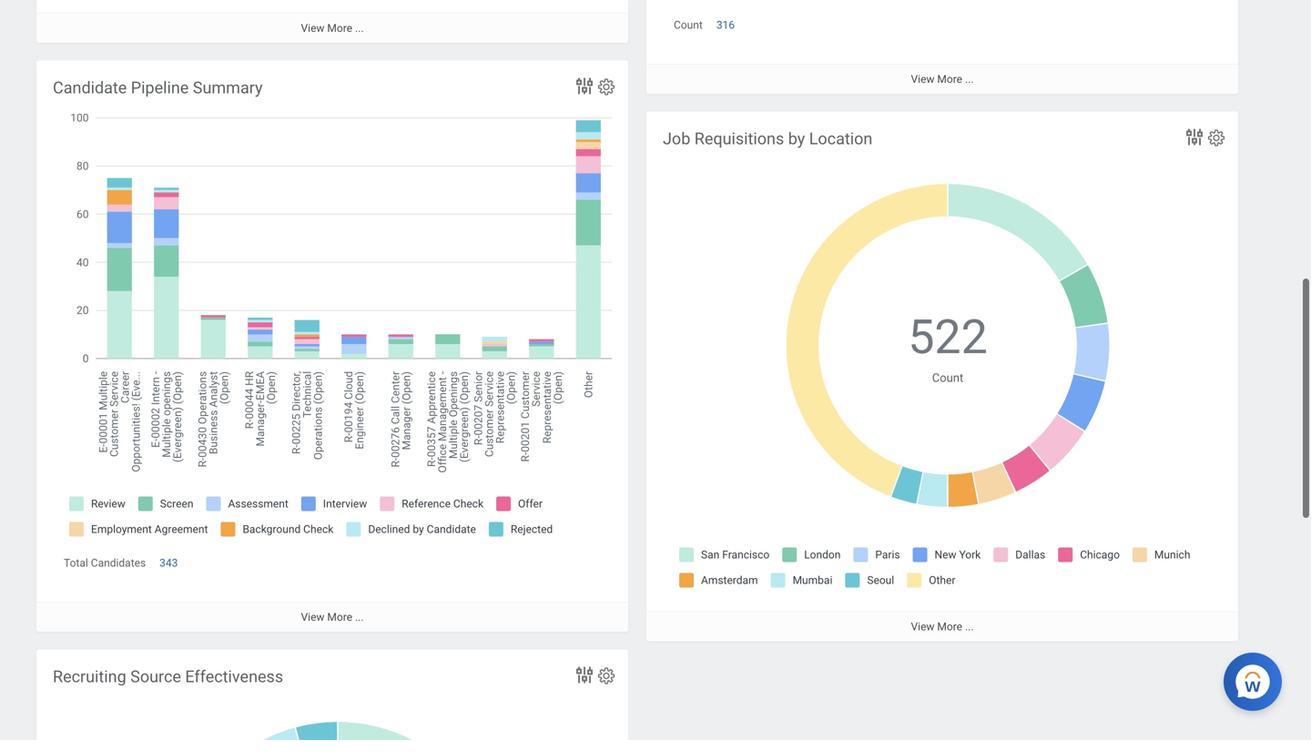 Task type: locate. For each thing, give the bounding box(es) containing it.
total
[[64, 557, 88, 570]]

configure and view chart data image inside recruiting source effectiveness element
[[574, 664, 596, 686]]

0 vertical spatial count
[[674, 19, 703, 32]]

0 horizontal spatial configure and view chart data image
[[574, 664, 596, 686]]

0 vertical spatial configure and view chart data image
[[1184, 126, 1206, 148]]

configure and view chart data image left configure job requisitions by location icon
[[1184, 126, 1206, 148]]

view
[[301, 22, 325, 34], [911, 73, 935, 85], [301, 611, 325, 624], [911, 621, 935, 633]]

configure recruiting source effectiveness image
[[596, 666, 616, 686]]

count down 522 button on the top
[[932, 371, 964, 385]]

316
[[716, 19, 735, 32]]

configure and view chart data image left configure recruiting source effectiveness image
[[574, 664, 596, 686]]

view more ... inside candidate pipeline summary element
[[301, 611, 364, 624]]

1 vertical spatial count
[[932, 371, 964, 385]]

0 horizontal spatial count
[[674, 19, 703, 32]]

1 vertical spatial configure and view chart data image
[[574, 664, 596, 686]]

candidate
[[53, 78, 127, 97]]

count
[[674, 19, 703, 32], [932, 371, 964, 385]]

1 horizontal spatial count
[[932, 371, 964, 385]]

...
[[355, 22, 364, 34], [965, 73, 974, 85], [355, 611, 364, 624], [965, 621, 974, 633]]

view more ... link
[[36, 13, 628, 43], [647, 64, 1238, 94], [36, 602, 628, 632], [647, 612, 1238, 642]]

effectiveness
[[185, 667, 283, 687]]

view more ... inside job requisitions by location element
[[911, 621, 974, 633]]

view inside candidate pipeline summary element
[[301, 611, 325, 624]]

522 count
[[908, 310, 988, 385]]

count left 316
[[674, 19, 703, 32]]

view more ...
[[301, 22, 364, 34], [911, 73, 974, 85], [301, 611, 364, 624], [911, 621, 974, 633]]

more
[[327, 22, 352, 34], [937, 73, 963, 85], [327, 611, 352, 624], [937, 621, 963, 633]]

view more ... inside "performance by hiring source" element
[[911, 73, 974, 85]]

job requisitions by location
[[663, 129, 873, 148]]

view inside "performance by hiring source" element
[[911, 73, 935, 85]]

configure and view chart data image
[[1184, 126, 1206, 148], [574, 664, 596, 686]]

configure and view chart data image inside job requisitions by location element
[[1184, 126, 1206, 148]]

343
[[160, 557, 178, 570]]

more inside "performance by hiring source" element
[[937, 73, 963, 85]]

1 horizontal spatial configure and view chart data image
[[1184, 126, 1206, 148]]

... inside candidate pipeline summary element
[[355, 611, 364, 624]]

configure job requisitions by location image
[[1207, 128, 1227, 148]]



Task type: describe. For each thing, give the bounding box(es) containing it.
candidate pipeline summary element
[[36, 61, 628, 632]]

recruiting source effectiveness
[[53, 667, 283, 687]]

job requisitions by location element
[[647, 112, 1238, 642]]

requisitions
[[695, 129, 784, 148]]

recruiting
[[53, 667, 126, 687]]

522 button
[[908, 306, 991, 369]]

summary
[[193, 78, 263, 97]]

performance by hiring source element
[[647, 0, 1238, 94]]

by
[[788, 129, 805, 148]]

configure and view chart data image for job requisitions by location
[[1184, 126, 1206, 148]]

candidates
[[91, 557, 146, 570]]

count inside 522 count
[[932, 371, 964, 385]]

configure and view chart data image for recruiting source effectiveness
[[574, 664, 596, 686]]

recruiting source effectiveness element
[[36, 650, 628, 740]]

configure candidate pipeline summary image
[[596, 77, 616, 97]]

316 button
[[716, 18, 738, 33]]

job
[[663, 129, 691, 148]]

source
[[130, 667, 181, 687]]

configure and view chart data image
[[574, 75, 596, 97]]

522
[[908, 310, 988, 365]]

candidate pipeline summary
[[53, 78, 263, 97]]

view inside job requisitions by location element
[[911, 621, 935, 633]]

location
[[809, 129, 873, 148]]

343 button
[[160, 556, 181, 571]]

more inside candidate pipeline summary element
[[327, 611, 352, 624]]

... inside "performance by hiring source" element
[[965, 73, 974, 85]]

... inside job requisitions by location element
[[965, 621, 974, 633]]

more inside job requisitions by location element
[[937, 621, 963, 633]]

total candidates
[[64, 557, 146, 570]]

pipeline
[[131, 78, 189, 97]]

count inside "performance by hiring source" element
[[674, 19, 703, 32]]



Task type: vqa. For each thing, say whether or not it's contained in the screenshot.
Active inside the Competency tree
no



